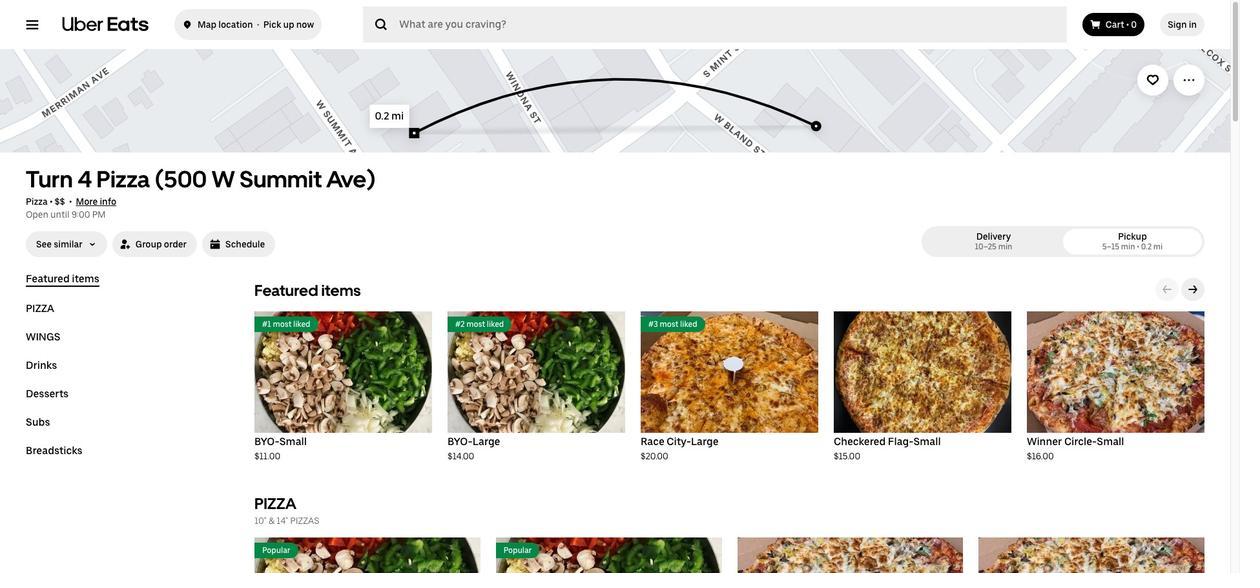 Task type: locate. For each thing, give the bounding box(es) containing it.
next image
[[1189, 284, 1199, 295]]

w
[[212, 165, 235, 193]]

pizza up &
[[255, 494, 297, 513]]

$14.00
[[448, 451, 475, 461]]

0.2 mi
[[375, 110, 404, 122]]

1 horizontal spatial featured
[[255, 281, 318, 300]]

3 liked from the left
[[681, 320, 698, 329]]

byo-
[[255, 436, 280, 448], [448, 436, 473, 448]]

featured up the pizza button
[[26, 273, 70, 285]]

delivery
[[977, 231, 1012, 242]]

pizzas
[[290, 516, 320, 526]]

small inside the byo-small $11.00
[[280, 436, 307, 448]]

1 horizontal spatial large
[[691, 436, 719, 448]]

turn
[[26, 165, 73, 193]]

2 horizontal spatial most
[[660, 320, 679, 329]]

info
[[100, 196, 116, 207]]

liked right #1
[[293, 320, 311, 329]]

pizza up the open
[[26, 196, 48, 207]]

most right #3 at the right bottom
[[660, 320, 679, 329]]

small for checkered flag-small
[[914, 436, 941, 448]]

min down pickup
[[1122, 242, 1136, 251]]

race
[[641, 436, 665, 448]]

[object Object] radio
[[927, 229, 1061, 255], [1066, 229, 1200, 255]]

small inside checkered flag-small $15.00
[[914, 436, 941, 448]]

2 most from the left
[[467, 320, 485, 329]]

small
[[280, 436, 307, 448], [914, 436, 941, 448], [1098, 436, 1125, 448]]

0 horizontal spatial featured items
[[26, 273, 99, 285]]

previous image
[[1163, 284, 1173, 295]]

1 horizontal spatial mi
[[1154, 242, 1164, 251]]

0 vertical spatial pizza
[[26, 302, 54, 315]]

uber eats home image
[[62, 17, 149, 32]]

1 vertical spatial 0.2
[[1142, 242, 1152, 251]]

byo-small $11.00
[[255, 436, 307, 461]]

• inside pickup 5–15 min • 0.2 mi
[[1138, 242, 1140, 251]]

Search for restaurant or cuisine search field
[[363, 6, 1068, 43]]

2 min from the left
[[1122, 242, 1136, 251]]

mi
[[392, 110, 404, 122], [1154, 242, 1164, 251]]

min inside 'delivery 10–25 min'
[[999, 242, 1013, 251]]

10"
[[255, 516, 267, 526]]

&
[[269, 516, 275, 526]]

1 horizontal spatial pizza
[[97, 165, 150, 193]]

0.2 inside pickup 5–15 min • 0.2 mi
[[1142, 242, 1152, 251]]

most right #1
[[273, 320, 292, 329]]

4
[[78, 165, 92, 193]]

0 horizontal spatial most
[[273, 320, 292, 329]]

1 vertical spatial mi
[[1154, 242, 1164, 251]]

#3 most liked
[[649, 320, 698, 329]]

schedule button
[[202, 231, 276, 257], [202, 231, 276, 257]]

pick
[[264, 19, 281, 30]]

0 horizontal spatial pizza
[[26, 196, 48, 207]]

liked right #2
[[487, 320, 504, 329]]

small for winner circle-small
[[1098, 436, 1125, 448]]

liked right #3 at the right bottom
[[681, 320, 698, 329]]

pizza up the info
[[97, 165, 150, 193]]

0 horizontal spatial large
[[473, 436, 501, 448]]

large right race
[[691, 436, 719, 448]]

liked
[[293, 320, 311, 329], [487, 320, 504, 329], [681, 320, 698, 329]]

1 horizontal spatial small
[[914, 436, 941, 448]]

featured items up #1 most liked
[[255, 281, 361, 300]]

winner circle-small $16.00
[[1028, 436, 1125, 461]]

1 byo- from the left
[[255, 436, 280, 448]]

0 horizontal spatial pizza
[[26, 302, 54, 315]]

3 most from the left
[[660, 320, 679, 329]]

open
[[26, 209, 48, 220]]

min for delivery
[[999, 242, 1013, 251]]

min for pickup
[[1122, 242, 1136, 251]]

1 horizontal spatial items
[[322, 281, 361, 300]]

1 vertical spatial pizza
[[26, 196, 48, 207]]

summit
[[240, 165, 322, 193]]

add to favorites image
[[1147, 74, 1160, 87]]

1 [object object] radio from the left
[[927, 229, 1061, 255]]

byo- for small
[[255, 436, 280, 448]]

similar
[[54, 239, 83, 249]]

1 horizontal spatial byo-
[[448, 436, 473, 448]]

2 small from the left
[[914, 436, 941, 448]]

schedule
[[226, 239, 265, 249]]

2 liked from the left
[[487, 320, 504, 329]]

ave)
[[327, 165, 376, 193]]

2 byo- from the left
[[448, 436, 473, 448]]

0 vertical spatial 0.2
[[375, 110, 389, 122]]

2 large from the left
[[691, 436, 719, 448]]

checkered
[[834, 436, 886, 448]]

1 horizontal spatial 0.2
[[1142, 242, 1152, 251]]

chevron down small image
[[88, 240, 97, 249]]

sign in
[[1169, 19, 1198, 30]]

large up $14.00
[[473, 436, 501, 448]]

0 horizontal spatial byo-
[[255, 436, 280, 448]]

navigation
[[26, 273, 224, 473]]

1 horizontal spatial liked
[[487, 320, 504, 329]]

1 horizontal spatial popular
[[504, 546, 532, 555]]

1 horizontal spatial most
[[467, 320, 485, 329]]

pizza
[[97, 165, 150, 193], [26, 196, 48, 207]]

1 small from the left
[[280, 436, 307, 448]]

small inside 'winner circle-small $16.00'
[[1098, 436, 1125, 448]]

featured items down see similar
[[26, 273, 99, 285]]

0 horizontal spatial liked
[[293, 320, 311, 329]]

up
[[283, 19, 295, 30]]

deliver to image
[[182, 17, 193, 32]]

0 horizontal spatial small
[[280, 436, 307, 448]]

featured up #1 most liked
[[255, 281, 318, 300]]

breadsticks button
[[26, 445, 83, 458]]

2 horizontal spatial small
[[1098, 436, 1125, 448]]

group order
[[136, 239, 187, 249]]

byo- inside the byo-small $11.00
[[255, 436, 280, 448]]

1 liked from the left
[[293, 320, 311, 329]]

subs button
[[26, 416, 50, 429]]

see
[[36, 239, 52, 249]]

in
[[1190, 19, 1198, 30]]

most
[[273, 320, 292, 329], [467, 320, 485, 329], [660, 320, 679, 329]]

0.2
[[375, 110, 389, 122], [1142, 242, 1152, 251]]

1 large from the left
[[473, 436, 501, 448]]

cart
[[1106, 19, 1125, 30]]

1 most from the left
[[273, 320, 292, 329]]

featured
[[26, 273, 70, 285], [255, 281, 318, 300]]

2 horizontal spatial liked
[[681, 320, 698, 329]]

5–15
[[1103, 242, 1120, 251]]

0 vertical spatial mi
[[392, 110, 404, 122]]

byo- up $14.00
[[448, 436, 473, 448]]

0 horizontal spatial min
[[999, 242, 1013, 251]]

1 vertical spatial pizza
[[255, 494, 297, 513]]

1 horizontal spatial pizza
[[255, 494, 297, 513]]

pizza up wings
[[26, 302, 54, 315]]

byo- up $11.00
[[255, 436, 280, 448]]

pizza inside pizza 10" & 14" pizzas
[[255, 494, 297, 513]]

min down delivery
[[999, 242, 1013, 251]]

#2 most liked
[[456, 320, 504, 329]]

0 horizontal spatial popular
[[262, 546, 291, 555]]

min
[[999, 242, 1013, 251], [1122, 242, 1136, 251]]

min inside pickup 5–15 min • 0.2 mi
[[1122, 242, 1136, 251]]

pizza
[[26, 302, 54, 315], [255, 494, 297, 513]]

breadsticks
[[26, 445, 83, 457]]

1 horizontal spatial [object object] radio
[[1066, 229, 1200, 255]]

turn 4 pizza (500 w summit ave) pizza • $$ • more info open until 9:00 pm
[[26, 165, 376, 220]]

liked for small
[[293, 320, 311, 329]]

large inside byo-large $14.00
[[473, 436, 501, 448]]

large
[[473, 436, 501, 448], [691, 436, 719, 448]]

popular
[[262, 546, 291, 555], [504, 546, 532, 555]]

• down pickup
[[1138, 242, 1140, 251]]

1 popular from the left
[[262, 546, 291, 555]]

•
[[257, 19, 260, 30], [1127, 19, 1130, 30], [50, 196, 53, 207], [69, 196, 72, 207], [1138, 242, 1140, 251]]

0 horizontal spatial featured
[[26, 273, 70, 285]]

1 horizontal spatial min
[[1122, 242, 1136, 251]]

byo- inside byo-large $14.00
[[448, 436, 473, 448]]

pm
[[92, 209, 106, 220]]

0 horizontal spatial [object object] radio
[[927, 229, 1061, 255]]

$15.00
[[834, 451, 861, 461]]

location
[[219, 19, 253, 30]]

heart outline link
[[1138, 65, 1169, 96]]

see similar
[[36, 239, 83, 249]]

now
[[297, 19, 314, 30]]

3 small from the left
[[1098, 436, 1125, 448]]

1 min from the left
[[999, 242, 1013, 251]]

1 horizontal spatial featured items
[[255, 281, 361, 300]]

2 [object object] radio from the left
[[1066, 229, 1200, 255]]

most right #2
[[467, 320, 485, 329]]

0 horizontal spatial 0.2
[[375, 110, 389, 122]]

0 horizontal spatial items
[[72, 273, 99, 285]]

$11.00
[[255, 451, 281, 461]]

What are you craving? text field
[[400, 12, 1052, 37]]

featured items
[[26, 273, 99, 285], [255, 281, 361, 300]]

(500
[[155, 165, 207, 193]]

navigation containing featured items
[[26, 273, 224, 473]]

items
[[72, 273, 99, 285], [322, 281, 361, 300]]

byo- for large
[[448, 436, 473, 448]]



Task type: describe. For each thing, give the bounding box(es) containing it.
featured inside button
[[26, 273, 70, 285]]

• right $$
[[69, 196, 72, 207]]

flag-
[[889, 436, 914, 448]]

#1 most liked
[[262, 320, 311, 329]]

#1
[[262, 320, 271, 329]]

$$
[[55, 196, 65, 207]]

• left the 'pick'
[[257, 19, 260, 30]]

0 vertical spatial pizza
[[97, 165, 150, 193]]

$16.00
[[1028, 451, 1055, 461]]

winner
[[1028, 436, 1063, 448]]

large inside race city-large $20.00
[[691, 436, 719, 448]]

checkered flag-small $15.00
[[834, 436, 941, 461]]

delivery 10–25 min
[[976, 231, 1013, 251]]

pizza for pizza
[[26, 302, 54, 315]]

most for small
[[273, 320, 292, 329]]

wings button
[[26, 331, 60, 344]]

city-
[[667, 436, 692, 448]]

9:00
[[72, 209, 90, 220]]

view more options image
[[1183, 74, 1196, 87]]

#2
[[456, 320, 465, 329]]

0
[[1132, 19, 1138, 30]]

pickup
[[1119, 231, 1148, 242]]

14"
[[277, 516, 288, 526]]

desserts button
[[26, 388, 69, 401]]

more
[[76, 196, 98, 207]]

drinks button
[[26, 359, 57, 372]]

byo-large $14.00
[[448, 436, 501, 461]]

most for large
[[467, 320, 485, 329]]

most for city-
[[660, 320, 679, 329]]

items inside button
[[72, 273, 99, 285]]

order
[[164, 239, 187, 249]]

map location • pick up now
[[198, 19, 314, 30]]

sign
[[1169, 19, 1188, 30]]

circle-
[[1065, 436, 1098, 448]]

mi inside pickup 5–15 min • 0.2 mi
[[1154, 242, 1164, 251]]

pizza button
[[26, 302, 54, 315]]

until
[[50, 209, 70, 220]]

drinks
[[26, 359, 57, 372]]

map
[[198, 19, 217, 30]]

pizza for pizza 10" & 14" pizzas
[[255, 494, 297, 513]]

• left 0
[[1127, 19, 1130, 30]]

$20.00
[[641, 451, 669, 461]]

subs
[[26, 416, 50, 428]]

race city-large $20.00
[[641, 436, 719, 461]]

three dots horizontal button
[[1174, 65, 1205, 96]]

10–25
[[976, 242, 997, 251]]

cart • 0
[[1106, 19, 1138, 30]]

[object object] radio containing delivery
[[927, 229, 1061, 255]]

2 popular from the left
[[504, 546, 532, 555]]

0 horizontal spatial mi
[[392, 110, 404, 122]]

group order link
[[112, 231, 197, 257]]

wings
[[26, 331, 60, 343]]

pizza 10" & 14" pizzas
[[255, 494, 320, 526]]

[object object] radio containing pickup
[[1066, 229, 1200, 255]]

liked for city-
[[681, 320, 698, 329]]

sign in link
[[1161, 13, 1205, 36]]

• left $$
[[50, 196, 53, 207]]

liked for large
[[487, 320, 504, 329]]

#3
[[649, 320, 658, 329]]

featured items button
[[26, 273, 99, 287]]

main navigation menu image
[[26, 18, 39, 31]]

desserts
[[26, 388, 69, 400]]

group
[[136, 239, 162, 249]]

more info link
[[76, 196, 116, 207]]

pickup 5–15 min • 0.2 mi
[[1103, 231, 1164, 251]]



Task type: vqa. For each thing, say whether or not it's contained in the screenshot.


